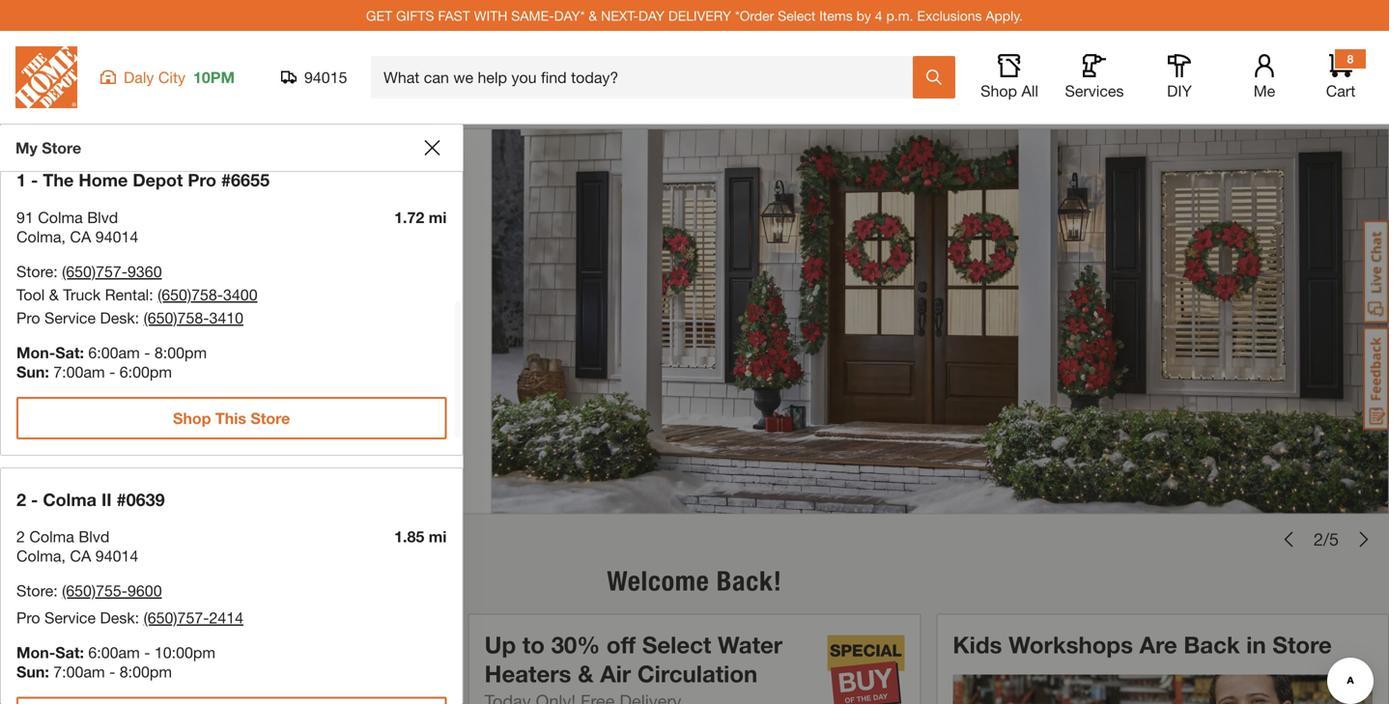 Task type: describe. For each thing, give the bounding box(es) containing it.
get gifts fast with same-day* & next-day delivery *order select items by 4 p.m. exclusions apply.
[[366, 7, 1023, 23]]

drawer close image
[[424, 140, 440, 156]]

- left 6:00pm
[[109, 362, 115, 381]]

2414
[[209, 609, 243, 627]]

7:00am for 6:00pm
[[53, 362, 105, 381]]

1.85
[[394, 527, 424, 546]]

(650)755-9600 link
[[62, 582, 162, 600]]

kids workshops are back in store
[[953, 631, 1332, 658]]

welcome back!
[[607, 565, 782, 597]]

cart
[[1326, 82, 1355, 100]]

my store
[[15, 139, 81, 157]]

2 / 5
[[1314, 529, 1339, 550]]

me
[[1254, 82, 1275, 100]]

next-
[[601, 7, 638, 23]]

mi for 6655
[[429, 208, 447, 226]]

to
[[522, 631, 545, 658]]

desk inside store : (650)755-9600 pro service desk : (650)757-2414
[[100, 609, 135, 627]]

service inside store : (650)757-9360 tool & truck rental : (650)758-3400 pro service desk : (650)758-3410
[[44, 308, 96, 327]]

- down recently viewed
[[109, 663, 115, 681]]

this
[[215, 409, 246, 427]]

fast
[[438, 7, 470, 23]]

sat: for 8:00pm
[[55, 643, 84, 662]]

store inside store : (650)757-9360 tool & truck rental : (650)758-3400 pro service desk : (650)758-3410
[[16, 262, 53, 280]]

mi for 0639
[[429, 527, 447, 546]]

- left the 10:00pm
[[144, 643, 150, 662]]

the
[[43, 170, 74, 190]]

1
[[16, 170, 26, 190]]

30%
[[551, 631, 600, 658]]

day*
[[554, 7, 585, 23]]

m18 18-volt lithium-ion high output xc 8.0 ah and 6.0 ah battery (2-pack) image
[[238, 679, 421, 704]]

up
[[485, 631, 516, 658]]

- up 6:00pm
[[144, 343, 150, 362]]

2 - colma ii # 0639
[[16, 489, 165, 510]]

items
[[819, 7, 853, 23]]

6:00am for 6:00pm
[[88, 343, 140, 362]]

delivery
[[668, 7, 731, 23]]

- up 2 colma blvd colma , ca 94014 at the left of page
[[31, 489, 38, 510]]

me button
[[1234, 54, 1295, 100]]

10:00pm
[[154, 643, 215, 662]]

2 for 2 colma blvd colma , ca 94014
[[16, 527, 25, 546]]

tool
[[16, 285, 45, 304]]

5
[[1329, 529, 1339, 550]]

p.m.
[[886, 7, 913, 23]]

same-
[[511, 7, 554, 23]]

/
[[1323, 529, 1329, 550]]

with
[[474, 7, 507, 23]]

workshops
[[1009, 631, 1133, 658]]

sun: for mon-sat: 6:00am - 8:00pm sun: 7:00am - 6:00pm shop this store
[[16, 362, 49, 381]]

store : (650)757-9360 tool & truck rental : (650)758-3400 pro service desk : (650)758-3410
[[16, 262, 258, 327]]

0 horizontal spatial #
[[116, 489, 126, 510]]

3410
[[209, 308, 243, 327]]

welcome
[[607, 565, 709, 597]]

store inside 'mon-sat: 6:00am - 8:00pm sun: 7:00am - 6:00pm shop this store'
[[251, 409, 290, 427]]

the home depot logo image
[[15, 46, 77, 108]]

previous slide image
[[1281, 532, 1296, 547]]

(650)757-2414 link
[[144, 609, 243, 627]]

9600
[[128, 582, 162, 600]]

are
[[1139, 631, 1177, 658]]

3400
[[223, 285, 258, 304]]

8
[[1347, 52, 1354, 66]]

img for wrap up holiday decorating last-minute outdoor decor image
[[0, 128, 1389, 514]]

& inside store : (650)757-9360 tool & truck rental : (650)758-3400 pro service desk : (650)758-3410
[[49, 285, 59, 304]]

(650)757-9360 link
[[62, 262, 162, 280]]

get
[[366, 7, 392, 23]]

rental
[[105, 285, 149, 304]]

sun: for mon-sat: 6:00am - 10:00pm sun: 7:00am - 8:00pm
[[16, 663, 49, 681]]

6655
[[231, 170, 270, 190]]

recently viewed
[[16, 631, 199, 658]]

kids workshops image
[[953, 675, 1373, 704]]

shop inside button
[[981, 82, 1017, 100]]

94015 button
[[281, 68, 348, 87]]

off
[[607, 631, 636, 658]]

0639
[[126, 489, 165, 510]]

blvd for home
[[87, 208, 118, 226]]

6:00pm
[[120, 362, 172, 381]]

water
[[718, 631, 783, 658]]

services
[[1065, 82, 1124, 100]]

all
[[1021, 82, 1038, 100]]

1 horizontal spatial #
[[221, 170, 231, 190]]

select inside up to 30% off select water heaters & air circulation
[[642, 631, 711, 658]]

mon- for mon-sat: 6:00am - 8:00pm sun: 7:00am - 6:00pm shop this store
[[16, 343, 55, 362]]

diy
[[1167, 82, 1192, 100]]

: down rental
[[135, 308, 139, 327]]

mon-sat: 6:00am - 10:00pm sun: 7:00am - 8:00pm
[[16, 643, 215, 681]]

gifts
[[396, 7, 434, 23]]

91
[[16, 208, 34, 226]]

: down 9360
[[149, 285, 153, 304]]

ii
[[101, 489, 112, 510]]

heaters
[[485, 660, 571, 687]]

shop this store button
[[16, 397, 447, 439]]

service inside store : (650)755-9600 pro service desk : (650)757-2414
[[44, 609, 96, 627]]

6:00am for 8:00pm
[[88, 643, 140, 662]]

truck
[[63, 285, 101, 304]]

apply.
[[986, 7, 1023, 23]]



Task type: vqa. For each thing, say whether or not it's contained in the screenshot.
Desk
yes



Task type: locate. For each thing, give the bounding box(es) containing it.
day
[[638, 7, 665, 23]]

blvd for ii
[[79, 527, 109, 546]]

94014 up (650)757-9360 link
[[95, 227, 138, 246]]

94014 for ii
[[95, 547, 138, 565]]

2 for 2 / 5
[[1314, 529, 1323, 550]]

7:00am inside 'mon-sat: 6:00am - 8:00pm sun: 7:00am - 6:00pm shop this store'
[[53, 362, 105, 381]]

mon-
[[16, 343, 55, 362], [16, 643, 55, 662]]

desk down (650)755-9600 link in the bottom left of the page
[[100, 609, 135, 627]]

ca inside 91 colma blvd colma , ca 94014
[[70, 227, 91, 246]]

select
[[778, 7, 816, 23], [642, 631, 711, 658]]

What can we help you find today? search field
[[383, 57, 912, 98]]

recently
[[16, 631, 113, 658]]

- right 1
[[31, 170, 38, 190]]

*order
[[735, 7, 774, 23]]

91 colma blvd colma , ca 94014
[[16, 208, 138, 246]]

blvd inside 91 colma blvd colma , ca 94014
[[87, 208, 118, 226]]

94015
[[304, 68, 347, 86]]

2 desk from the top
[[100, 609, 135, 627]]

2 vertical spatial &
[[578, 660, 594, 687]]

8:00pm inside mon-sat: 6:00am - 10:00pm sun: 7:00am - 8:00pm
[[120, 663, 172, 681]]

94014 inside 2 colma blvd colma , ca 94014
[[95, 547, 138, 565]]

desk inside store : (650)757-9360 tool & truck rental : (650)758-3400 pro service desk : (650)758-3410
[[100, 308, 135, 327]]

mon- inside mon-sat: 6:00am - 10:00pm sun: 7:00am - 8:00pm
[[16, 643, 55, 662]]

1 vertical spatial 7:00am
[[53, 663, 105, 681]]

8:00pm
[[154, 343, 207, 362], [120, 663, 172, 681]]

back
[[1184, 631, 1240, 658]]

6:00am up 6:00pm
[[88, 343, 140, 362]]

, down the
[[61, 227, 66, 246]]

# right the depot
[[221, 170, 231, 190]]

0 horizontal spatial (650)757-
[[62, 262, 128, 280]]

2 colma blvd colma , ca 94014
[[16, 527, 138, 565]]

sat: down 'truck'
[[55, 343, 84, 362]]

1.72
[[394, 208, 424, 226]]

#
[[221, 170, 231, 190], [116, 489, 126, 510]]

1 7:00am from the top
[[53, 362, 105, 381]]

ca for colma
[[70, 547, 91, 565]]

1 horizontal spatial select
[[778, 7, 816, 23]]

0 vertical spatial sat:
[[55, 343, 84, 362]]

by
[[856, 7, 871, 23]]

city
[[158, 68, 185, 86]]

0 vertical spatial 8:00pm
[[154, 343, 207, 362]]

cart 8
[[1326, 52, 1355, 100]]

kids
[[953, 631, 1002, 658]]

1 vertical spatial blvd
[[79, 527, 109, 546]]

1 mi from the top
[[429, 208, 447, 226]]

select left items
[[778, 7, 816, 23]]

1 horizontal spatial shop
[[981, 82, 1017, 100]]

mon-sat: 6:00am - 8:00pm sun: 7:00am - 6:00pm shop this store
[[16, 343, 290, 427]]

0 vertical spatial &
[[589, 7, 597, 23]]

, inside 91 colma blvd colma , ca 94014
[[61, 227, 66, 246]]

store left (650)755-
[[16, 582, 53, 600]]

1 vertical spatial 94014
[[95, 547, 138, 565]]

2 service from the top
[[44, 609, 96, 627]]

0 horizontal spatial shop
[[173, 409, 211, 427]]

2 6:00am from the top
[[88, 643, 140, 662]]

94014 for home
[[95, 227, 138, 246]]

1 vertical spatial sun:
[[16, 663, 49, 681]]

7:00am down the recently
[[53, 663, 105, 681]]

exclusions
[[917, 7, 982, 23]]

mon- for mon-sat: 6:00am - 10:00pm sun: 7:00am - 8:00pm
[[16, 643, 55, 662]]

ca inside 2 colma blvd colma , ca 94014
[[70, 547, 91, 565]]

: left (650)755-
[[53, 582, 58, 600]]

ca up (650)755-
[[70, 547, 91, 565]]

store
[[42, 139, 81, 157], [16, 262, 53, 280], [251, 409, 290, 427], [16, 582, 53, 600], [1273, 631, 1332, 658]]

8:00pm down (650)758-3410 link
[[154, 343, 207, 362]]

& inside up to 30% off select water heaters & air circulation
[[578, 660, 594, 687]]

2 , from the top
[[61, 547, 66, 565]]

2 vertical spatial pro
[[16, 609, 40, 627]]

store : (650)755-9600 pro service desk : (650)757-2414
[[16, 582, 243, 627]]

1 94014 from the top
[[95, 227, 138, 246]]

shop
[[981, 82, 1017, 100], [173, 409, 211, 427]]

, for the
[[61, 227, 66, 246]]

(650)757-
[[62, 262, 128, 280], [144, 609, 209, 627]]

0 vertical spatial blvd
[[87, 208, 118, 226]]

next slide image
[[1356, 532, 1372, 547]]

desk down rental
[[100, 308, 135, 327]]

services button
[[1064, 54, 1125, 100]]

1 mon- from the top
[[16, 343, 55, 362]]

1 vertical spatial select
[[642, 631, 711, 658]]

in
[[1246, 631, 1266, 658]]

0 vertical spatial desk
[[100, 308, 135, 327]]

1 vertical spatial mon-
[[16, 643, 55, 662]]

2 mi from the top
[[429, 527, 447, 546]]

blvd inside 2 colma blvd colma , ca 94014
[[79, 527, 109, 546]]

9360
[[128, 262, 162, 280]]

0 vertical spatial mon-
[[16, 343, 55, 362]]

1 vertical spatial 6:00am
[[88, 643, 140, 662]]

(650)755-
[[62, 582, 128, 600]]

0 vertical spatial ca
[[70, 227, 91, 246]]

sun: down tool
[[16, 362, 49, 381]]

0 vertical spatial 6:00am
[[88, 343, 140, 362]]

diy button
[[1149, 54, 1210, 100]]

daly city 10pm
[[124, 68, 235, 86]]

2 sat: from the top
[[55, 643, 84, 662]]

1 vertical spatial mi
[[429, 527, 447, 546]]

2 7:00am from the top
[[53, 663, 105, 681]]

1 6:00am from the top
[[88, 343, 140, 362]]

4
[[875, 7, 882, 23]]

special buy logo image
[[827, 634, 904, 704]]

2 for 2 - colma ii # 0639
[[16, 489, 26, 510]]

back!
[[717, 565, 782, 597]]

, inside 2 colma blvd colma , ca 94014
[[61, 547, 66, 565]]

7:00am left 6:00pm
[[53, 362, 105, 381]]

1 , from the top
[[61, 227, 66, 246]]

94014
[[95, 227, 138, 246], [95, 547, 138, 565]]

6:00am inside mon-sat: 6:00am - 10:00pm sun: 7:00am - 8:00pm
[[88, 643, 140, 662]]

ca up (650)757-9360 link
[[70, 227, 91, 246]]

1 vertical spatial pro
[[16, 308, 40, 327]]

store right in
[[1273, 631, 1332, 658]]

2 left 5
[[1314, 529, 1323, 550]]

1 vertical spatial (650)757-
[[144, 609, 209, 627]]

(650)758-
[[158, 285, 223, 304], [144, 308, 209, 327]]

(650)758-3400 link
[[158, 285, 258, 304]]

1 vertical spatial desk
[[100, 609, 135, 627]]

1 vertical spatial service
[[44, 609, 96, 627]]

sat: down (650)755-
[[55, 643, 84, 662]]

0 vertical spatial #
[[221, 170, 231, 190]]

mon- inside 'mon-sat: 6:00am - 8:00pm sun: 7:00am - 6:00pm shop this store'
[[16, 343, 55, 362]]

0 vertical spatial mi
[[429, 208, 447, 226]]

(650)758- up (650)758-3410 link
[[158, 285, 223, 304]]

2 up 2 colma blvd colma , ca 94014 at the left of page
[[16, 489, 26, 510]]

, for colma
[[61, 547, 66, 565]]

1 vertical spatial shop
[[173, 409, 211, 427]]

(650)757- up viewed
[[144, 609, 209, 627]]

1.85 mi
[[394, 527, 447, 546]]

shop left this
[[173, 409, 211, 427]]

blvd down home
[[87, 208, 118, 226]]

7:00am inside mon-sat: 6:00am - 10:00pm sun: 7:00am - 8:00pm
[[53, 663, 105, 681]]

8:00pm inside 'mon-sat: 6:00am - 8:00pm sun: 7:00am - 6:00pm shop this store'
[[154, 343, 207, 362]]

up to 30% off select water heaters & air circulation
[[485, 631, 783, 687]]

shop all
[[981, 82, 1038, 100]]

shop all button
[[979, 54, 1040, 100]]

1 horizontal spatial (650)757-
[[144, 609, 209, 627]]

(650)757- up 'truck'
[[62, 262, 128, 280]]

sat: inside mon-sat: 6:00am - 10:00pm sun: 7:00am - 8:00pm
[[55, 643, 84, 662]]

: down 9600
[[135, 609, 139, 627]]

1 service from the top
[[44, 308, 96, 327]]

air
[[600, 660, 631, 687]]

7:00am for 8:00pm
[[53, 663, 105, 681]]

shop left all
[[981, 82, 1017, 100]]

: down 91 colma blvd colma , ca 94014 in the top left of the page
[[53, 262, 58, 280]]

-
[[31, 170, 38, 190], [144, 343, 150, 362], [109, 362, 115, 381], [31, 489, 38, 510], [144, 643, 150, 662], [109, 663, 115, 681]]

2 ca from the top
[[70, 547, 91, 565]]

1 vertical spatial #
[[116, 489, 126, 510]]

(650)757- inside store : (650)757-9360 tool & truck rental : (650)758-3400 pro service desk : (650)758-3410
[[62, 262, 128, 280]]

colma
[[38, 208, 83, 226], [16, 227, 61, 246], [43, 489, 97, 510], [29, 527, 74, 546], [16, 547, 61, 565]]

0 vertical spatial service
[[44, 308, 96, 327]]

1 - the home depot pro # 6655
[[16, 170, 270, 190]]

0 vertical spatial 94014
[[95, 227, 138, 246]]

mi right 1.85
[[429, 527, 447, 546]]

pro down tool
[[16, 308, 40, 327]]

1.72 mi
[[394, 208, 447, 226]]

&
[[589, 7, 597, 23], [49, 285, 59, 304], [578, 660, 594, 687]]

6:00am up proterra 80 gal. 10-year hybrid high efficiency heat pump tank electric water heater with leak detection & auto shutoff image
[[88, 643, 140, 662]]

, up (650)755-
[[61, 547, 66, 565]]

1 ca from the top
[[70, 227, 91, 246]]

sat: for 6:00pm
[[55, 343, 84, 362]]

1 sat: from the top
[[55, 343, 84, 362]]

1 vertical spatial (650)758-
[[144, 308, 209, 327]]

# right ii
[[116, 489, 126, 510]]

2 94014 from the top
[[95, 547, 138, 565]]

store up tool
[[16, 262, 53, 280]]

8:00pm down viewed
[[120, 663, 172, 681]]

& right day*
[[589, 7, 597, 23]]

10pm
[[193, 68, 235, 86]]

ca for the
[[70, 227, 91, 246]]

0 vertical spatial sun:
[[16, 362, 49, 381]]

(650)757- inside store : (650)755-9600 pro service desk : (650)757-2414
[[144, 609, 209, 627]]

1 vertical spatial sat:
[[55, 643, 84, 662]]

& right tool
[[49, 285, 59, 304]]

0 vertical spatial pro
[[188, 170, 216, 190]]

(650)758- down (650)758-3400 link
[[144, 308, 209, 327]]

2 down 2 - colma ii # 0639
[[16, 527, 25, 546]]

,
[[61, 227, 66, 246], [61, 547, 66, 565]]

0 vertical spatial shop
[[981, 82, 1017, 100]]

94014 up (650)755-9600 link in the bottom left of the page
[[95, 547, 138, 565]]

2 sun: from the top
[[16, 663, 49, 681]]

shop inside 'mon-sat: 6:00am - 8:00pm sun: 7:00am - 6:00pm shop this store'
[[173, 409, 211, 427]]

sun: down the recently
[[16, 663, 49, 681]]

depot
[[133, 170, 183, 190]]

1 sun: from the top
[[16, 362, 49, 381]]

2 mon- from the top
[[16, 643, 55, 662]]

1 vertical spatial ca
[[70, 547, 91, 565]]

2 inside 2 colma blvd colma , ca 94014
[[16, 527, 25, 546]]

sat: inside 'mon-sat: 6:00am - 8:00pm sun: 7:00am - 6:00pm shop this store'
[[55, 343, 84, 362]]

select up circulation
[[642, 631, 711, 658]]

0 vertical spatial (650)758-
[[158, 285, 223, 304]]

store inside store : (650)755-9600 pro service desk : (650)757-2414
[[16, 582, 53, 600]]

proterra 80 gal. 10-year hybrid high efficiency heat pump tank electric water heater with leak detection & auto shutoff image
[[40, 679, 223, 704]]

0 vertical spatial 7:00am
[[53, 362, 105, 381]]

94014 inside 91 colma blvd colma , ca 94014
[[95, 227, 138, 246]]

viewed
[[119, 631, 199, 658]]

0 vertical spatial ,
[[61, 227, 66, 246]]

& left air
[[578, 660, 594, 687]]

pro inside store : (650)755-9600 pro service desk : (650)757-2414
[[16, 609, 40, 627]]

ca
[[70, 227, 91, 246], [70, 547, 91, 565]]

sun: inside 'mon-sat: 6:00am - 8:00pm sun: 7:00am - 6:00pm shop this store'
[[16, 362, 49, 381]]

store up the
[[42, 139, 81, 157]]

2
[[16, 489, 26, 510], [16, 527, 25, 546], [1314, 529, 1323, 550]]

0 vertical spatial (650)757-
[[62, 262, 128, 280]]

0 vertical spatial select
[[778, 7, 816, 23]]

mi
[[429, 208, 447, 226], [429, 527, 447, 546]]

store right this
[[251, 409, 290, 427]]

0 horizontal spatial select
[[642, 631, 711, 658]]

feedback link image
[[1363, 326, 1389, 431]]

1 vertical spatial &
[[49, 285, 59, 304]]

service down 'truck'
[[44, 308, 96, 327]]

service up the recently
[[44, 609, 96, 627]]

pro up the recently
[[16, 609, 40, 627]]

6:00am inside 'mon-sat: 6:00am - 8:00pm sun: 7:00am - 6:00pm shop this store'
[[88, 343, 140, 362]]

pro inside store : (650)757-9360 tool & truck rental : (650)758-3400 pro service desk : (650)758-3410
[[16, 308, 40, 327]]

blvd down 2 - colma ii # 0639
[[79, 527, 109, 546]]

daly
[[124, 68, 154, 86]]

my
[[15, 139, 37, 157]]

1 desk from the top
[[100, 308, 135, 327]]

circulation
[[637, 660, 758, 687]]

1 vertical spatial ,
[[61, 547, 66, 565]]

mi right 1.72
[[429, 208, 447, 226]]

sun:
[[16, 362, 49, 381], [16, 663, 49, 681]]

home
[[79, 170, 128, 190]]

(650)758-3410 link
[[144, 308, 243, 327]]

sat:
[[55, 343, 84, 362], [55, 643, 84, 662]]

blvd
[[87, 208, 118, 226], [79, 527, 109, 546]]

sun: inside mon-sat: 6:00am - 10:00pm sun: 7:00am - 8:00pm
[[16, 663, 49, 681]]

1 vertical spatial 8:00pm
[[120, 663, 172, 681]]

pro right the depot
[[188, 170, 216, 190]]



